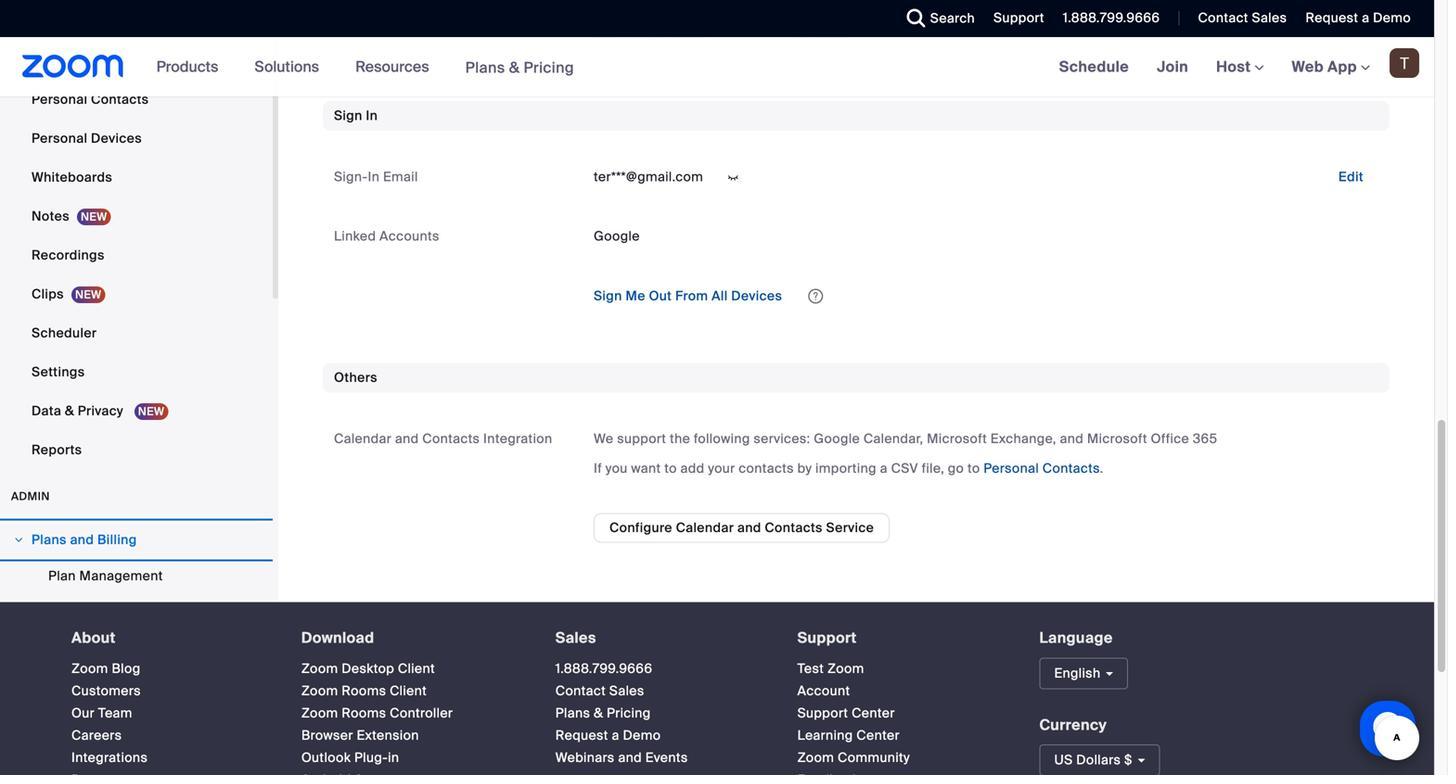 Task type: locate. For each thing, give the bounding box(es) containing it.
sales up host dropdown button
[[1252, 9, 1288, 26]]

billing inside menu item
[[97, 532, 137, 549]]

1 vertical spatial request
[[556, 727, 609, 745]]

sign left me
[[594, 288, 622, 305]]

plans inside 1.888.799.9666 contact sales plans & pricing request a demo webinars and events
[[556, 705, 591, 722]]

1 vertical spatial clips
[[32, 286, 64, 303]]

0 vertical spatial center
[[852, 705, 895, 722]]

0 vertical spatial devices
[[91, 130, 142, 147]]

contact inside 1.888.799.9666 contact sales plans & pricing request a demo webinars and events
[[556, 683, 606, 700]]

1 vertical spatial personal
[[32, 130, 88, 147]]

2 vertical spatial &
[[594, 705, 604, 722]]

1 vertical spatial in
[[368, 168, 380, 186]]

0 vertical spatial google
[[594, 228, 640, 245]]

support center link
[[798, 705, 895, 722]]

a left csv
[[880, 461, 888, 478]]

1 vertical spatial calendar
[[676, 520, 734, 537]]

2 vertical spatial sales
[[610, 683, 645, 700]]

& for data
[[65, 403, 74, 420]]

careers link
[[71, 727, 122, 745]]

webinars
[[556, 750, 615, 767]]

0 horizontal spatial demo
[[623, 727, 661, 745]]

products
[[156, 57, 218, 77]]

exchange,
[[991, 431, 1057, 448]]

1 vertical spatial rooms
[[342, 705, 386, 722]]

recordings
[[32, 247, 105, 264]]

plans right "resources" dropdown button
[[466, 58, 505, 77]]

your
[[708, 461, 736, 478]]

1 horizontal spatial sign
[[594, 288, 622, 305]]

sign inside button
[[594, 288, 622, 305]]

personal contacts link
[[0, 81, 273, 119], [984, 461, 1100, 478]]

a inside 1.888.799.9666 contact sales plans & pricing request a demo webinars and events
[[612, 727, 620, 745]]

personal up whiteboards
[[32, 130, 88, 147]]

contacts inside personal menu menu
[[91, 91, 149, 108]]

1 horizontal spatial to
[[968, 461, 981, 478]]

1 vertical spatial 1.888.799.9666
[[556, 661, 653, 678]]

0 vertical spatial &
[[509, 58, 520, 77]]

billing up plan management on the left of the page
[[97, 532, 137, 549]]

calendar down add
[[676, 520, 734, 537]]

2 vertical spatial a
[[612, 727, 620, 745]]

0 vertical spatial request
[[1306, 9, 1359, 26]]

0 vertical spatial rooms
[[342, 683, 386, 700]]

1 horizontal spatial &
[[509, 58, 520, 77]]

contact up the host
[[1199, 9, 1249, 26]]

plans inside product information navigation
[[466, 58, 505, 77]]

a up web app dropdown button
[[1363, 9, 1370, 26]]

devices inside personal menu menu
[[91, 130, 142, 147]]

devices up whiteboards link
[[91, 130, 142, 147]]

calendar and contacts integration
[[334, 431, 553, 448]]

contacts
[[91, 91, 149, 108], [422, 431, 480, 448], [1043, 461, 1100, 478], [765, 520, 823, 537]]

personal inside personal devices link
[[32, 130, 88, 147]]

0 horizontal spatial personal contacts link
[[0, 81, 273, 119]]

0 vertical spatial personal
[[32, 91, 88, 108]]

clips left basic
[[634, 26, 667, 43]]

zoom logo image
[[22, 55, 124, 78]]

0 vertical spatial clips
[[634, 26, 667, 43]]

1 rooms from the top
[[342, 683, 386, 700]]

plan
[[48, 568, 76, 585]]

browser
[[301, 727, 353, 745]]

1 horizontal spatial devices
[[732, 288, 783, 305]]

and inside button
[[738, 520, 762, 537]]

service
[[826, 520, 874, 537]]

pricing
[[524, 58, 574, 77], [607, 705, 651, 722]]

products button
[[156, 37, 227, 97]]

& for plans
[[509, 58, 520, 77]]

resources button
[[356, 37, 438, 97]]

management for billing management
[[91, 607, 174, 624]]

to right go
[[968, 461, 981, 478]]

learn more about signing out from all devices image
[[807, 290, 825, 303]]

in
[[366, 107, 378, 124], [368, 168, 380, 186]]

search
[[931, 10, 975, 27]]

plans right right icon
[[32, 532, 67, 549]]

plans up the webinars
[[556, 705, 591, 722]]

blog
[[112, 661, 141, 678]]

csv
[[892, 461, 919, 478]]

team
[[98, 705, 133, 722]]

0 horizontal spatial devices
[[91, 130, 142, 147]]

0 vertical spatial billing
[[97, 532, 137, 549]]

language
[[1040, 629, 1113, 648]]

0 horizontal spatial sign
[[334, 107, 363, 124]]

rooms
[[342, 683, 386, 700], [342, 705, 386, 722]]

0 horizontal spatial clips
[[32, 286, 64, 303]]

sign me out from all devices application
[[579, 281, 1379, 312]]

0 vertical spatial sign
[[334, 107, 363, 124]]

management down "plans and billing" menu item
[[79, 568, 163, 585]]

zoom rooms controller link
[[301, 705, 453, 722]]

1 horizontal spatial request
[[1306, 9, 1359, 26]]

by
[[798, 461, 812, 478]]

1 horizontal spatial demo
[[1374, 9, 1412, 26]]

1 horizontal spatial sales
[[610, 683, 645, 700]]

devices right all
[[732, 288, 783, 305]]

1.888.799.9666 up schedule on the top right of the page
[[1063, 9, 1161, 26]]

linked accounts
[[334, 228, 440, 245]]

1 horizontal spatial pricing
[[607, 705, 651, 722]]

account link
[[798, 683, 851, 700]]

currency
[[1040, 716, 1107, 735]]

0 vertical spatial management
[[79, 568, 163, 585]]

1 vertical spatial billing
[[48, 607, 87, 624]]

0 horizontal spatial &
[[65, 403, 74, 420]]

profile picture image
[[1390, 48, 1420, 78]]

you
[[606, 461, 628, 478]]

calendar down others
[[334, 431, 392, 448]]

to left add
[[665, 461, 677, 478]]

sign down product information navigation
[[334, 107, 363, 124]]

request up the webinars
[[556, 727, 609, 745]]

personal
[[32, 91, 88, 108], [32, 130, 88, 147], [984, 461, 1040, 478]]

request up web app dropdown button
[[1306, 9, 1359, 26]]

1 horizontal spatial a
[[880, 461, 888, 478]]

center up community
[[857, 727, 900, 745]]

0 vertical spatial plans
[[466, 58, 505, 77]]

1 vertical spatial plans
[[32, 532, 67, 549]]

sales down 1.888.799.9666 link
[[610, 683, 645, 700]]

1 vertical spatial demo
[[623, 727, 661, 745]]

admin
[[11, 490, 50, 504]]

support right search
[[994, 9, 1045, 26]]

1 vertical spatial support
[[798, 629, 857, 648]]

0 horizontal spatial calendar
[[334, 431, 392, 448]]

in for sign
[[366, 107, 378, 124]]

contacts left service
[[765, 520, 823, 537]]

contact
[[1199, 9, 1249, 26], [556, 683, 606, 700]]

1 horizontal spatial google
[[814, 431, 860, 448]]

contacts down exchange,
[[1043, 461, 1100, 478]]

zoom clips basic
[[594, 26, 706, 43]]

center
[[852, 705, 895, 722], [857, 727, 900, 745]]

0 horizontal spatial microsoft
[[927, 431, 988, 448]]

customers link
[[71, 683, 141, 700]]

demo up webinars and events link at left
[[623, 727, 661, 745]]

whiteboards
[[32, 169, 112, 186]]

1 horizontal spatial clips
[[634, 26, 667, 43]]

plan management link
[[0, 558, 273, 596]]

0 vertical spatial demo
[[1374, 9, 1412, 26]]

0 vertical spatial 1.888.799.9666
[[1063, 9, 1161, 26]]

host
[[1217, 57, 1255, 77]]

scheduler link
[[0, 315, 273, 352]]

0 horizontal spatial to
[[665, 461, 677, 478]]

1 vertical spatial sales
[[556, 629, 597, 648]]

2 horizontal spatial plans
[[556, 705, 591, 722]]

0 horizontal spatial 1.888.799.9666
[[556, 661, 653, 678]]

careers
[[71, 727, 122, 745]]

personal contacts link down phone link
[[0, 81, 273, 119]]

support
[[994, 9, 1045, 26], [798, 629, 857, 648], [798, 705, 849, 722]]

sales up 1.888.799.9666 link
[[556, 629, 597, 648]]

1 vertical spatial sign
[[594, 288, 622, 305]]

devices inside button
[[732, 288, 783, 305]]

us
[[1055, 752, 1073, 769]]

1 horizontal spatial 1.888.799.9666
[[1063, 9, 1161, 26]]

plans and billing menu
[[0, 558, 273, 675]]

1 vertical spatial google
[[814, 431, 860, 448]]

add
[[681, 461, 705, 478]]

0 vertical spatial in
[[366, 107, 378, 124]]

plans for plans and billing
[[32, 532, 67, 549]]

client
[[398, 661, 435, 678], [390, 683, 427, 700]]

1 vertical spatial devices
[[732, 288, 783, 305]]

sign
[[334, 107, 363, 124], [594, 288, 622, 305]]

support
[[617, 431, 667, 448]]

personal for personal devices
[[32, 130, 88, 147]]

1 vertical spatial a
[[880, 461, 888, 478]]

zoom
[[594, 26, 631, 43], [71, 661, 108, 678], [301, 661, 338, 678], [828, 661, 865, 678], [301, 683, 338, 700], [301, 705, 338, 722], [798, 750, 835, 767]]

1 horizontal spatial personal contacts link
[[984, 461, 1100, 478]]

2 vertical spatial plans
[[556, 705, 591, 722]]

center up the learning center link at the right bottom of the page
[[852, 705, 895, 722]]

& inside personal menu menu
[[65, 403, 74, 420]]

0 vertical spatial sales
[[1252, 9, 1288, 26]]

test zoom account support center learning center zoom community
[[798, 661, 910, 767]]

0 horizontal spatial plans
[[32, 532, 67, 549]]

0 horizontal spatial contact
[[556, 683, 606, 700]]

1 vertical spatial personal contacts link
[[984, 461, 1100, 478]]

clips link
[[0, 276, 273, 313]]

billing
[[97, 532, 137, 549], [48, 607, 87, 624]]

configure calendar and contacts service button
[[594, 514, 890, 544]]

0 horizontal spatial a
[[612, 727, 620, 745]]

365
[[1193, 431, 1218, 448]]

settings link
[[0, 354, 273, 391]]

office
[[1151, 431, 1190, 448]]

in down product information navigation
[[366, 107, 378, 124]]

outlook
[[301, 750, 351, 767]]

&
[[509, 58, 520, 77], [65, 403, 74, 420], [594, 705, 604, 722]]

billing inside menu
[[48, 607, 87, 624]]

1 horizontal spatial contact
[[1199, 9, 1249, 26]]

us dollars $ button
[[1040, 745, 1161, 776]]

1.888.799.9666 contact sales plans & pricing request a demo webinars and events
[[556, 661, 688, 767]]

clips up "scheduler"
[[32, 286, 64, 303]]

sign in
[[334, 107, 378, 124]]

& inside product information navigation
[[509, 58, 520, 77]]

google up importing
[[814, 431, 860, 448]]

request a demo link
[[1292, 0, 1435, 37], [1306, 9, 1412, 26], [556, 727, 661, 745]]

demo up profile picture
[[1374, 9, 1412, 26]]

1 horizontal spatial billing
[[97, 532, 137, 549]]

join link
[[1143, 37, 1203, 97]]

personal devices
[[32, 130, 142, 147]]

personal devices link
[[0, 120, 273, 158]]

0 vertical spatial client
[[398, 661, 435, 678]]

2 vertical spatial support
[[798, 705, 849, 722]]

support down the account
[[798, 705, 849, 722]]

1.888.799.9666 inside 1.888.799.9666 contact sales plans & pricing request a demo webinars and events
[[556, 661, 653, 678]]

solutions button
[[255, 37, 328, 97]]

1 horizontal spatial plans
[[466, 58, 505, 77]]

resources
[[356, 57, 429, 77]]

contacts left 'integration' at the bottom of page
[[422, 431, 480, 448]]

1.888.799.9666 link
[[556, 661, 653, 678]]

1 vertical spatial contact
[[556, 683, 606, 700]]

1 horizontal spatial calendar
[[676, 520, 734, 537]]

billing up the about
[[48, 607, 87, 624]]

management for plan management
[[79, 568, 163, 585]]

0 horizontal spatial pricing
[[524, 58, 574, 77]]

to
[[665, 461, 677, 478], [968, 461, 981, 478]]

a up webinars and events link at left
[[612, 727, 620, 745]]

google up me
[[594, 228, 640, 245]]

rooms down desktop
[[342, 683, 386, 700]]

email
[[383, 168, 418, 186]]

management down plan management link
[[91, 607, 174, 624]]

microsoft up .
[[1088, 431, 1148, 448]]

rooms down zoom rooms client link
[[342, 705, 386, 722]]

plan management
[[48, 568, 163, 585]]

sign-in email
[[334, 168, 418, 186]]

in left email
[[368, 168, 380, 186]]

1.888.799.9666 down sales link
[[556, 661, 653, 678]]

microsoft up go
[[927, 431, 988, 448]]

contacts down phone link
[[91, 91, 149, 108]]

personal contacts link down exchange,
[[984, 461, 1100, 478]]

schedule
[[1060, 57, 1130, 77]]

0 horizontal spatial billing
[[48, 607, 87, 624]]

banner
[[0, 37, 1435, 98]]

join
[[1157, 57, 1189, 77]]

we
[[594, 431, 614, 448]]

0 vertical spatial a
[[1363, 9, 1370, 26]]

1 vertical spatial &
[[65, 403, 74, 420]]

0 vertical spatial pricing
[[524, 58, 574, 77]]

0 horizontal spatial request
[[556, 727, 609, 745]]

support up the test zoom link
[[798, 629, 857, 648]]

reports link
[[0, 432, 273, 469]]

personal down exchange,
[[984, 461, 1040, 478]]

personal down zoom logo
[[32, 91, 88, 108]]

2 horizontal spatial &
[[594, 705, 604, 722]]

plans inside menu item
[[32, 532, 67, 549]]

0 vertical spatial contact
[[1199, 9, 1249, 26]]

contact down 1.888.799.9666 link
[[556, 683, 606, 700]]

1 vertical spatial pricing
[[607, 705, 651, 722]]

1 vertical spatial management
[[91, 607, 174, 624]]

1 horizontal spatial microsoft
[[1088, 431, 1148, 448]]



Task type: vqa. For each thing, say whether or not it's contained in the screenshot.
SEARCH CONTACTS INPUT "Text Field"
no



Task type: describe. For each thing, give the bounding box(es) containing it.
clips inside personal menu menu
[[32, 286, 64, 303]]

integrations link
[[71, 750, 148, 767]]

product information navigation
[[143, 37, 588, 98]]

1.888.799.9666 for 1.888.799.9666 contact sales plans & pricing request a demo webinars and events
[[556, 661, 653, 678]]

pricing inside product information navigation
[[524, 58, 574, 77]]

and inside 1.888.799.9666 contact sales plans & pricing request a demo webinars and events
[[618, 750, 642, 767]]

desktop
[[342, 661, 395, 678]]

0 vertical spatial personal contacts link
[[0, 81, 273, 119]]

plug-
[[354, 750, 388, 767]]

personal contacts
[[32, 91, 149, 108]]

and inside menu item
[[70, 532, 94, 549]]

integration
[[484, 431, 553, 448]]

request a demo
[[1306, 9, 1412, 26]]

0 vertical spatial calendar
[[334, 431, 392, 448]]

1 vertical spatial client
[[390, 683, 427, 700]]

zoom desktop client zoom rooms client zoom rooms controller browser extension outlook plug-in
[[301, 661, 453, 767]]

dollars
[[1077, 752, 1121, 769]]

sign me out from all devices
[[594, 288, 783, 305]]

pricing inside 1.888.799.9666 contact sales plans & pricing request a demo webinars and events
[[607, 705, 651, 722]]

our
[[71, 705, 95, 722]]

webinars and events link
[[556, 750, 688, 767]]

accounts
[[380, 228, 440, 245]]

if you want to add your contacts by importing a csv file, go to personal contacts .
[[594, 461, 1104, 478]]

data & privacy
[[32, 403, 127, 420]]

zoom desktop client link
[[301, 661, 435, 678]]

extension
[[357, 727, 419, 745]]

privacy
[[78, 403, 123, 420]]

services:
[[754, 431, 811, 448]]

events
[[646, 750, 688, 767]]

outlook plug-in link
[[301, 750, 399, 767]]

english
[[1055, 665, 1101, 682]]

meetings navigation
[[1046, 37, 1435, 98]]

in for sign-
[[368, 168, 380, 186]]

whiteboards link
[[0, 159, 273, 197]]

calendar,
[[864, 431, 924, 448]]

1.888.799.9666 for 1.888.799.9666
[[1063, 9, 1161, 26]]

our team link
[[71, 705, 133, 722]]

support inside test zoom account support center learning center zoom community
[[798, 705, 849, 722]]

1 vertical spatial center
[[857, 727, 900, 745]]

go
[[948, 461, 965, 478]]

the
[[670, 431, 691, 448]]

recordings link
[[0, 237, 273, 274]]

1 microsoft from the left
[[927, 431, 988, 448]]

phone
[[32, 52, 72, 69]]

download link
[[301, 629, 374, 648]]

zoom community link
[[798, 750, 910, 767]]

side navigation navigation
[[0, 0, 278, 776]]

we support the following services: google calendar, microsoft exchange, and microsoft office 365
[[594, 431, 1218, 448]]

test
[[798, 661, 824, 678]]

contacts
[[739, 461, 794, 478]]

file,
[[922, 461, 945, 478]]

me
[[626, 288, 646, 305]]

1 to from the left
[[665, 461, 677, 478]]

2 microsoft from the left
[[1088, 431, 1148, 448]]

edit button
[[1324, 162, 1379, 192]]

0 horizontal spatial sales
[[556, 629, 597, 648]]

in
[[388, 750, 399, 767]]

plans and billing menu item
[[0, 523, 273, 558]]

linked
[[334, 228, 376, 245]]

if
[[594, 461, 602, 478]]

2 rooms from the top
[[342, 705, 386, 722]]

sign for sign me out from all devices
[[594, 288, 622, 305]]

contact sales
[[1199, 9, 1288, 26]]

& inside 1.888.799.9666 contact sales plans & pricing request a demo webinars and events
[[594, 705, 604, 722]]

sales link
[[556, 629, 597, 648]]

2 vertical spatial personal
[[984, 461, 1040, 478]]

controller
[[390, 705, 453, 722]]

sales inside 1.888.799.9666 contact sales plans & pricing request a demo webinars and events
[[610, 683, 645, 700]]

.
[[1100, 461, 1104, 478]]

zoom inside zoom blog customers our team careers integrations
[[71, 661, 108, 678]]

customers
[[71, 683, 141, 700]]

demo inside 1.888.799.9666 contact sales plans & pricing request a demo webinars and events
[[623, 727, 661, 745]]

us dollars $
[[1055, 752, 1133, 769]]

personal for personal contacts
[[32, 91, 88, 108]]

about
[[71, 629, 116, 648]]

solutions
[[255, 57, 319, 77]]

calendar inside button
[[676, 520, 734, 537]]

2 horizontal spatial a
[[1363, 9, 1370, 26]]

personal menu menu
[[0, 0, 273, 471]]

plans for plans & pricing
[[466, 58, 505, 77]]

sign for sign in
[[334, 107, 363, 124]]

configure calendar and contacts service
[[610, 520, 874, 537]]

configure
[[610, 520, 673, 537]]

schedule link
[[1046, 37, 1143, 97]]

notes
[[32, 208, 70, 225]]

0 horizontal spatial google
[[594, 228, 640, 245]]

web
[[1292, 57, 1324, 77]]

edit
[[1339, 168, 1364, 186]]

importing
[[816, 461, 877, 478]]

0 vertical spatial support
[[994, 9, 1045, 26]]

zoom blog customers our team careers integrations
[[71, 661, 148, 767]]

$
[[1125, 752, 1133, 769]]

reports
[[32, 442, 82, 459]]

others
[[334, 370, 378, 387]]

all
[[712, 288, 728, 305]]

zoom rooms client link
[[301, 683, 427, 700]]

request inside 1.888.799.9666 contact sales plans & pricing request a demo webinars and events
[[556, 727, 609, 745]]

following
[[694, 431, 750, 448]]

settings
[[32, 364, 85, 381]]

contacts inside button
[[765, 520, 823, 537]]

phone link
[[0, 42, 273, 80]]

host button
[[1217, 57, 1265, 77]]

basic
[[671, 26, 706, 43]]

account
[[798, 683, 851, 700]]

right image
[[13, 535, 24, 546]]

2 horizontal spatial sales
[[1252, 9, 1288, 26]]

billing management link
[[0, 597, 273, 635]]

banner containing products
[[0, 37, 1435, 98]]

about link
[[71, 629, 116, 648]]

learning
[[798, 727, 853, 745]]

ter***@gmail.com
[[594, 168, 704, 186]]

2 to from the left
[[968, 461, 981, 478]]



